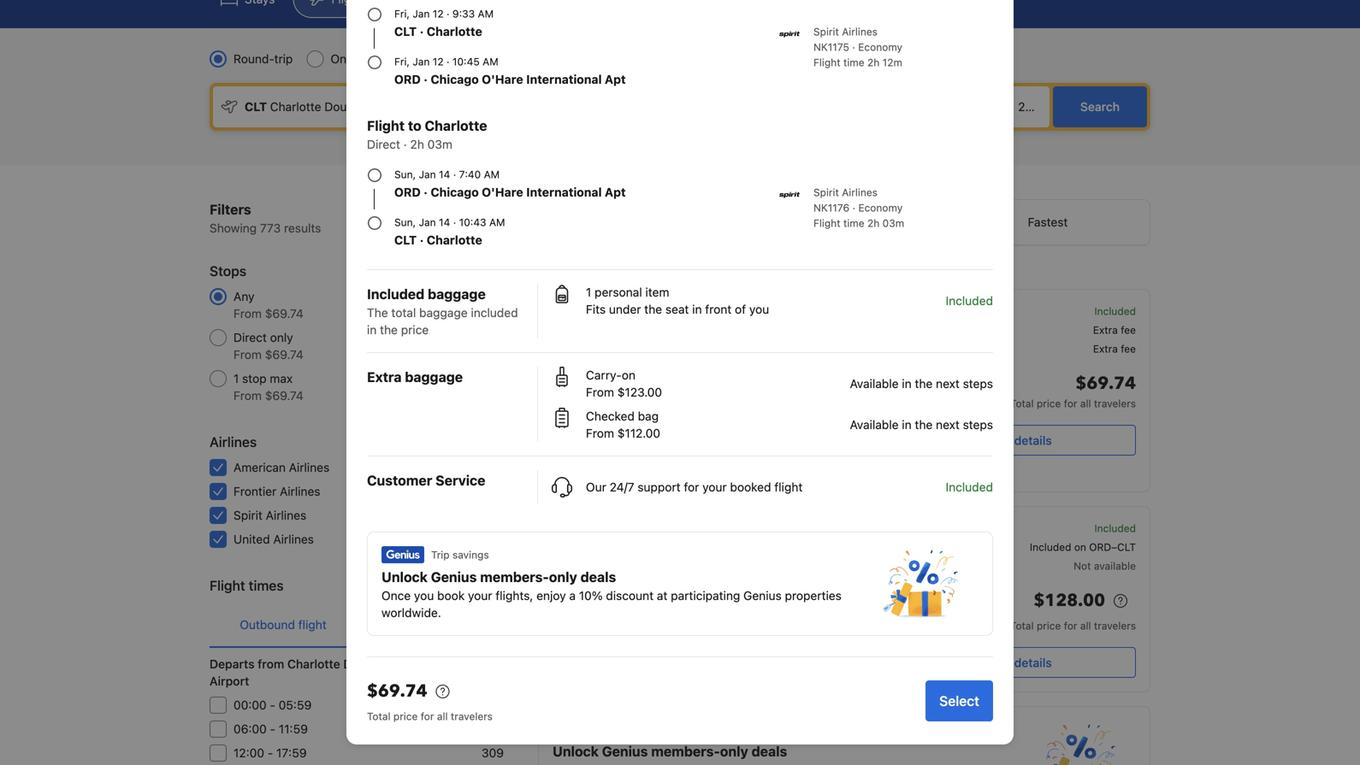 Task type: describe. For each thing, give the bounding box(es) containing it.
not
[[1074, 560, 1091, 572]]

view details button for extra fee
[[900, 425, 1136, 456]]

economy for charlotte
[[858, 202, 903, 214]]

1 vertical spatial american airlines
[[553, 649, 637, 661]]

flight left times
[[210, 578, 245, 594]]

additional baggage fees link
[[688, 262, 804, 274]]

departs
[[210, 657, 255, 672]]

0 vertical spatial your
[[702, 480, 727, 494]]

united airlines
[[234, 533, 314, 547]]

travelers for $69.74
[[451, 711, 493, 723]]

the inside 1 personal item fits under the seat in front of you
[[644, 302, 662, 317]]

1 9:33 am from the top
[[600, 338, 657, 355]]

7:39 pm
[[817, 601, 871, 617]]

sun, jan 14 · 7:40 am ord · chicago o'hare international apt
[[394, 169, 626, 199]]

baggage right total
[[419, 306, 468, 320]]

charlotte inside fri, jan 12 · 9:33 am clt · charlotte
[[427, 24, 482, 38]]

frontier
[[234, 485, 277, 499]]

00:00
[[234, 698, 267, 713]]

on for bag
[[952, 541, 964, 553]]

· inside flight to charlotte direct · 2h 03m
[[404, 137, 407, 151]]

4:44 pm
[[600, 601, 657, 617]]

you inside 1 personal item fits under the seat in front of you
[[749, 302, 769, 317]]

view for extra fee
[[984, 434, 1011, 448]]

1 vertical spatial 10:43
[[808, 416, 846, 432]]

for inside $69.74 total price for all travelers
[[1064, 398, 1077, 410]]

price inside $69.74 total price for all travelers
[[1037, 398, 1061, 410]]

0 horizontal spatial american airlines
[[234, 461, 330, 475]]

7:40 am ord . jan 14
[[600, 416, 663, 448]]

details for not available
[[1014, 656, 1052, 670]]

international for sun, jan 14 · 7:40 am ord · chicago o'hare international apt
[[526, 185, 602, 199]]

from inside any from $69.74
[[234, 307, 262, 321]]

from for carry-on
[[586, 385, 614, 399]]

our
[[586, 480, 606, 494]]

$123.00
[[617, 385, 662, 399]]

available in the next steps for $123.00
[[850, 377, 993, 391]]

charlotte inside departs from charlotte douglas international airport
[[287, 657, 340, 672]]

results
[[284, 221, 321, 235]]

2 vertical spatial 9:33
[[600, 523, 632, 539]]

00:00 - 05:59
[[234, 698, 312, 713]]

worldwide.
[[382, 606, 441, 620]]

to
[[408, 118, 421, 134]]

time for chicago o'hare international apt
[[843, 56, 865, 68]]

airlines right frontier
[[280, 485, 320, 499]]

1 fee from the top
[[1121, 324, 1136, 336]]

front
[[705, 302, 732, 317]]

airport
[[210, 675, 249, 689]]

nk1176
[[814, 202, 850, 214]]

cheapest button
[[743, 200, 946, 245]]

customer service
[[367, 473, 485, 489]]

309
[[482, 746, 504, 760]]

flight to charlotte direct · 2h 03m
[[367, 118, 487, 151]]

round-
[[234, 52, 274, 66]]

ord for fri, jan 12 · 10:45 am ord · chicago o'hare international apt
[[394, 72, 421, 86]]

times
[[249, 578, 284, 594]]

only for unlock genius members-only deals once you book your flights, enjoy a 10% discount at participating genius properties worldwide.
[[549, 569, 577, 586]]

savings
[[452, 549, 489, 561]]

2h inside spirit airlines nk1176 · economy flight time 2h 03m
[[867, 217, 880, 229]]

airlines right united
[[273, 533, 314, 547]]

1 10:45 am from the top
[[808, 338, 871, 355]]

included on ord–clt
[[1030, 541, 1136, 553]]

trip
[[431, 549, 450, 561]]

06:00 - 11:59
[[234, 722, 308, 737]]

12m inside spirit airlines nk1175 · economy flight time 2h 12m
[[883, 56, 902, 68]]

available for from $112.00
[[850, 418, 899, 432]]

trip
[[274, 52, 293, 66]]

discount
[[606, 589, 654, 603]]

sun, for ord
[[394, 169, 416, 180]]

1 horizontal spatial american
[[553, 649, 598, 661]]

2h inside flight to charlotte direct · 2h 03m
[[410, 137, 424, 151]]

included inside included baggage the total baggage included in the price
[[367, 286, 425, 302]]

spirit airlines up united airlines
[[234, 509, 306, 523]]

view details for not available
[[984, 656, 1052, 670]]

10%
[[579, 589, 603, 603]]

0 horizontal spatial 12m
[[731, 523, 751, 535]]

the
[[367, 306, 388, 320]]

carry- for carry-on from $123.00
[[586, 368, 622, 382]]

10:45 inside fri, jan 12 · 10:45 am ord · chicago o'hare international apt
[[452, 56, 480, 68]]

economy right city
[[484, 52, 535, 66]]

1 personal from the top
[[920, 305, 962, 317]]

- for 00:00
[[270, 698, 275, 713]]

view details button for not available
[[900, 648, 1136, 678]]

4:44
[[600, 601, 632, 617]]

once
[[382, 589, 411, 603]]

outbound
[[240, 618, 295, 632]]

sun, for clt
[[394, 216, 416, 228]]

1h 55m
[[720, 601, 755, 613]]

are
[[669, 262, 685, 274]]

$69.74 inside region
[[367, 680, 427, 704]]

properties
[[785, 589, 842, 603]]

jan for sun, jan 14 · 7:40 am ord · chicago o'hare international apt
[[419, 169, 436, 180]]

2h inside spirit airlines nk1175 · economy flight time 2h 12m
[[867, 56, 880, 68]]

max
[[270, 372, 293, 386]]

one-way
[[331, 52, 380, 66]]

under
[[609, 302, 641, 317]]

2 vertical spatial 10:45
[[808, 523, 846, 539]]

0 horizontal spatial cheapest
[[591, 307, 637, 319]]

prices
[[538, 262, 568, 274]]

spirit airlines nk1176 · economy flight time 2h 03m
[[814, 186, 904, 229]]

book
[[437, 589, 465, 603]]

unlock genius members-only deals
[[553, 744, 787, 760]]

flights,
[[496, 589, 533, 603]]

select
[[939, 693, 979, 710]]

12:00
[[234, 746, 264, 760]]

filters showing 773 results
[[210, 201, 321, 235]]

there
[[641, 262, 667, 274]]

baggage down included baggage the total baggage included in the price
[[405, 369, 463, 385]]

charlotte inside flight to charlotte direct · 2h 03m
[[425, 118, 487, 134]]

airlines inside spirit airlines nk1175 · economy flight time 2h 12m
[[842, 26, 878, 38]]

support
[[638, 480, 681, 494]]

0 vertical spatial american
[[234, 461, 286, 475]]

1 vertical spatial 9:33
[[600, 338, 632, 355]]

checked bag for extra fee
[[920, 343, 984, 355]]

2 horizontal spatial flight
[[774, 480, 803, 494]]

2 vertical spatial item
[[965, 523, 986, 535]]

all for $69.74
[[437, 711, 448, 723]]

any
[[234, 290, 254, 304]]

direct for direct
[[723, 624, 752, 636]]

1 vertical spatial 773
[[483, 290, 504, 304]]

06:00
[[234, 722, 267, 737]]

55m
[[734, 601, 755, 613]]

baggage up 'included'
[[428, 286, 486, 302]]

fri, for clt
[[394, 8, 410, 20]]

return flight
[[396, 618, 464, 632]]

11:59
[[279, 722, 308, 737]]

airlines up our on the left bottom of the page
[[581, 465, 617, 476]]

jan for fri, jan 12 · 10:45 am ord · chicago o'hare international apt
[[413, 56, 430, 68]]

available
[[1094, 560, 1136, 572]]

fastest
[[1028, 215, 1068, 229]]

flight inside spirit airlines nk1175 · economy flight time 2h 12m
[[814, 56, 841, 68]]

extra baggage
[[367, 369, 463, 385]]

travelers for $128.00
[[1094, 620, 1136, 632]]

united
[[234, 533, 270, 547]]

unlock genius members-only deals once you book your flights, enjoy a 10% discount at participating genius properties worldwide.
[[382, 569, 842, 620]]

10:43 am
[[808, 416, 871, 432]]

in inside 1 personal item fits under the seat in front of you
[[692, 302, 702, 317]]

members- for unlock genius members-only deals once you book your flights, enjoy a 10% discount at participating genius properties worldwide.
[[480, 569, 549, 586]]

1 personal item from the top
[[920, 305, 986, 317]]

steps for $123.00
[[963, 377, 993, 391]]

1 vertical spatial extra
[[1093, 343, 1118, 355]]

14 for chicago
[[439, 169, 450, 180]]

spirit airlines up 10%
[[553, 571, 617, 583]]

· inside spirit airlines nk1175 · economy flight time 2h 12m
[[852, 41, 855, 53]]

cheapest inside button
[[818, 215, 871, 229]]

flight inside flight to charlotte direct · 2h 03m
[[367, 118, 405, 134]]

1 vertical spatial item
[[965, 305, 986, 317]]

carry-on from $123.00
[[586, 368, 662, 399]]

2 vertical spatial extra
[[367, 369, 402, 385]]

fastest button
[[946, 200, 1150, 245]]

airlines up the checked bag from $112.00
[[581, 387, 617, 399]]

flight for return flight
[[436, 618, 464, 632]]

carry- for carry-on bag
[[920, 541, 952, 553]]

$69.74 inside $69.74 total price for all travelers
[[1076, 372, 1136, 396]]

$128.00 region
[[900, 588, 1136, 618]]

1 vertical spatial 10:45
[[808, 338, 846, 355]]

international for fri, jan 12 · 10:45 am ord · chicago o'hare international apt
[[526, 72, 602, 86]]

booked
[[730, 480, 771, 494]]

total
[[391, 306, 416, 320]]

fees
[[783, 262, 804, 274]]

2 fee from the top
[[1121, 343, 1136, 355]]

ord for sun, jan 14 · 7:40 am ord · chicago o'hare international apt
[[394, 185, 421, 199]]

flight times
[[210, 578, 284, 594]]

return flight button
[[357, 603, 504, 648]]

2 personal from the top
[[920, 523, 962, 535]]

7:40 inside 7:40 am ord . jan 14
[[600, 416, 631, 432]]

spirit airlines image
[[779, 24, 800, 44]]

total inside $69.74 total price for all travelers
[[1010, 398, 1034, 410]]

1 horizontal spatial cheapest
[[649, 307, 695, 319]]

$69.74 total price for all travelers
[[1010, 372, 1136, 410]]

03m inside flight to charlotte direct · 2h 03m
[[427, 137, 453, 151]]

outbound flight button
[[210, 603, 357, 648]]

from for direct only
[[234, 348, 262, 362]]

only inside "direct only from $69.74"
[[270, 331, 293, 345]]

pm for 7:39 pm
[[850, 601, 871, 617]]

cheapest direct
[[649, 307, 726, 319]]

included baggage the total baggage included in the price
[[367, 286, 518, 337]]

chicago for fri, jan 12 · 10:45 am ord · chicago o'hare international apt
[[431, 72, 479, 86]]

chicago for sun, jan 14 · 7:40 am ord · chicago o'hare international apt
[[431, 185, 479, 199]]

our 24/7 support for your booked flight
[[586, 480, 803, 494]]

on for from
[[622, 368, 636, 382]]

only for unlock genius members-only deals
[[720, 744, 748, 760]]

unlock for unlock genius members-only deals
[[553, 744, 599, 760]]

you inside unlock genius members-only deals once you book your flights, enjoy a 10% discount at participating genius properties worldwide.
[[414, 589, 434, 603]]

17:59
[[276, 746, 307, 760]]

$69.74 region
[[367, 678, 912, 709]]

14 inside 7:40 am ord . jan 14
[[651, 436, 663, 448]]

spirit airlines up the checked bag from $112.00
[[553, 387, 617, 399]]

departs from charlotte douglas international airport
[[210, 657, 464, 689]]

from for checked bag
[[586, 426, 614, 441]]

airlines up frontier
[[210, 434, 257, 450]]

am inside sun, jan 14 · 7:40 am ord · chicago o'hare international apt
[[484, 169, 500, 180]]

05:59
[[279, 698, 312, 713]]



Task type: locate. For each thing, give the bounding box(es) containing it.
from left $123.00
[[586, 385, 614, 399]]

2 view from the top
[[984, 656, 1011, 670]]

1 vertical spatial ord
[[394, 185, 421, 199]]

unlock for unlock genius members-only deals once you book your flights, enjoy a 10% discount at participating genius properties worldwide.
[[382, 569, 428, 586]]

2 horizontal spatial on
[[1074, 541, 1086, 553]]

genius right 1h
[[743, 589, 782, 603]]

american airlines up "frontier airlines"
[[234, 461, 330, 475]]

14
[[439, 169, 450, 180], [439, 216, 450, 228], [651, 436, 663, 448]]

flight for outbound flight
[[298, 618, 327, 632]]

14 inside sun, jan 14 · 10:43 am clt · charlotte
[[439, 216, 450, 228]]

showing
[[210, 221, 257, 235]]

2 vertical spatial direct
[[723, 624, 752, 636]]

filters
[[210, 201, 251, 218]]

1 vertical spatial direct
[[234, 331, 267, 345]]

1 vertical spatial tab list
[[210, 603, 504, 649]]

apt for sun, jan 14 · 7:40 am ord · chicago o'hare international apt
[[605, 185, 626, 199]]

time inside spirit airlines nk1176 · economy flight time 2h 03m
[[843, 217, 865, 229]]

tab list for departs from charlotte douglas international airport
[[210, 603, 504, 649]]

1 available in the next steps from the top
[[850, 377, 993, 391]]

from down any
[[234, 307, 262, 321]]

next for from $123.00
[[936, 377, 960, 391]]

total price for all travelers down $128.00
[[1010, 620, 1136, 632]]

7:40 up '.' on the left bottom of page
[[600, 416, 631, 432]]

ord inside sun, jan 14 · 7:40 am ord · chicago o'hare international apt
[[394, 185, 421, 199]]

1 apt from the top
[[605, 72, 626, 86]]

details for extra fee
[[1014, 434, 1052, 448]]

chicago inside sun, jan 14 · 7:40 am ord · chicago o'hare international apt
[[431, 185, 479, 199]]

spirit airlines image
[[779, 185, 800, 205]]

0 horizontal spatial deals
[[581, 569, 616, 586]]

cheapest down nk1176
[[818, 215, 871, 229]]

10:43
[[459, 216, 486, 228], [808, 416, 846, 432]]

included
[[471, 306, 518, 320]]

from
[[258, 657, 284, 672]]

the
[[644, 302, 662, 317], [380, 323, 398, 337], [915, 377, 933, 391], [915, 418, 933, 432]]

view details button
[[900, 425, 1136, 456], [900, 648, 1136, 678]]

flight right outbound
[[298, 618, 327, 632]]

1 left stop
[[234, 372, 239, 386]]

- for 12:00
[[268, 746, 273, 760]]

2 personal item from the top
[[920, 523, 986, 535]]

flight
[[774, 480, 803, 494], [298, 618, 327, 632], [436, 618, 464, 632]]

jan for sun, jan 14 · 10:43 am clt · charlotte
[[419, 216, 436, 228]]

select button
[[926, 681, 993, 722]]

1 vertical spatial clt
[[394, 233, 417, 247]]

10:45 am up 10:43 am on the right of page
[[808, 338, 871, 355]]

your right book
[[468, 589, 492, 603]]

0 vertical spatial view
[[984, 434, 1011, 448]]

direct inside flight to charlotte direct · 2h 03m
[[367, 137, 400, 151]]

1 vertical spatial view details
[[984, 656, 1052, 670]]

- left the 11:59
[[270, 722, 275, 737]]

apt
[[605, 72, 626, 86], [605, 185, 626, 199]]

2 clt from the top
[[394, 233, 417, 247]]

2 vertical spatial 14
[[651, 436, 663, 448]]

1 fri, from the top
[[394, 8, 410, 20]]

stops
[[210, 263, 246, 279]]

1 horizontal spatial american airlines
[[553, 649, 637, 661]]

fits
[[586, 302, 606, 317]]

2 available in the next steps from the top
[[850, 418, 993, 432]]

14 down flight to charlotte direct · 2h 03m
[[439, 169, 450, 180]]

o'hare down fri, jan 12 · 9:33 am clt · charlotte
[[482, 72, 523, 86]]

2 details from the top
[[1014, 656, 1052, 670]]

1 horizontal spatial on
[[952, 541, 964, 553]]

time inside spirit airlines nk1175 · economy flight time 2h 12m
[[843, 56, 865, 68]]

american up frontier
[[234, 461, 286, 475]]

ord left '.' on the left bottom of page
[[600, 436, 623, 448]]

2h 12m
[[716, 523, 751, 535]]

0 vertical spatial 12
[[433, 8, 444, 20]]

1 for 1 stop max from $69.74
[[234, 372, 239, 386]]

1 time from the top
[[843, 56, 865, 68]]

2 vertical spatial ord
[[600, 436, 623, 448]]

spirit
[[814, 26, 839, 38], [814, 186, 839, 198], [553, 387, 578, 399], [553, 465, 578, 476], [234, 509, 263, 523], [553, 571, 578, 583]]

from up stop
[[234, 348, 262, 362]]

carry- inside carry-on from $123.00
[[586, 368, 622, 382]]

10:45 up 10:43 am on the right of page
[[808, 338, 846, 355]]

1 vertical spatial american
[[553, 649, 598, 661]]

0 vertical spatial time
[[843, 56, 865, 68]]

city
[[451, 52, 471, 66]]

price
[[401, 323, 429, 337], [1037, 398, 1061, 410], [1037, 620, 1061, 632], [393, 711, 418, 723]]

1 horizontal spatial 7:40
[[600, 416, 631, 432]]

unlock inside unlock genius members-only deals once you book your flights, enjoy a 10% discount at participating genius properties worldwide.
[[382, 569, 428, 586]]

charlotte inside sun, jan 14 · 10:43 am clt · charlotte
[[427, 233, 482, 247]]

only inside unlock genius members-only deals once you book your flights, enjoy a 10% discount at participating genius properties worldwide.
[[549, 569, 577, 586]]

9:33 inside fri, jan 12 · 9:33 am clt · charlotte
[[452, 8, 475, 20]]

steps
[[963, 377, 993, 391], [963, 418, 993, 432]]

jan inside fri, jan 12 · 10:45 am ord · chicago o'hare international apt
[[413, 56, 430, 68]]

bag inside the checked bag from $112.00
[[638, 409, 659, 423]]

flight down nk1176
[[814, 217, 841, 229]]

on for ord–clt
[[1074, 541, 1086, 553]]

0 vertical spatial view details button
[[900, 425, 1136, 456]]

members- for unlock genius members-only deals
[[651, 744, 720, 760]]

0 vertical spatial extra fee
[[1093, 324, 1136, 336]]

all inside $69.74 total price for all travelers
[[1080, 398, 1091, 410]]

12 inside fri, jan 12 · 9:33 am clt · charlotte
[[433, 8, 444, 20]]

0 vertical spatial details
[[1014, 434, 1052, 448]]

nk1175
[[814, 41, 849, 53]]

deals for unlock genius members-only deals once you book your flights, enjoy a 10% discount at participating genius properties worldwide.
[[581, 569, 616, 586]]

total for $128.00
[[1010, 620, 1034, 632]]

1 vertical spatial view details button
[[900, 648, 1136, 678]]

2 extra fee from the top
[[1093, 343, 1136, 355]]

available in the next steps for $112.00
[[850, 418, 993, 432]]

1 available from the top
[[850, 377, 899, 391]]

2 chicago from the top
[[431, 185, 479, 199]]

1 checked bag from the top
[[920, 343, 984, 355]]

1 horizontal spatial unlock
[[553, 744, 599, 760]]

1 horizontal spatial 10:43
[[808, 416, 846, 432]]

flight left to at left top
[[367, 118, 405, 134]]

0 horizontal spatial 03m
[[427, 137, 453, 151]]

checked inside the checked bag from $112.00
[[586, 409, 635, 423]]

clt
[[394, 24, 417, 38], [394, 233, 417, 247]]

spirit airlines up our on the left bottom of the page
[[553, 465, 617, 476]]

view details for extra fee
[[984, 434, 1052, 448]]

1 vertical spatial available in the next steps
[[850, 418, 993, 432]]

7:40
[[459, 169, 481, 180], [600, 416, 631, 432]]

1 vertical spatial fee
[[1121, 343, 1136, 355]]

all for $128.00
[[1080, 620, 1091, 632]]

1 vertical spatial details
[[1014, 656, 1052, 670]]

10:45 right multi-
[[452, 56, 480, 68]]

o'hare
[[482, 72, 523, 86], [482, 185, 523, 199]]

1 vertical spatial personal item
[[920, 523, 986, 535]]

checked bag from $112.00
[[586, 409, 660, 441]]

checked bag
[[920, 343, 984, 355], [920, 560, 984, 572]]

- for 06:00
[[270, 722, 275, 737]]

0 vertical spatial 12m
[[883, 56, 902, 68]]

trip savings
[[431, 549, 489, 561]]

from down stop
[[234, 389, 262, 403]]

0 vertical spatial 03m
[[427, 137, 453, 151]]

american airlines down 4:44
[[553, 649, 637, 661]]

baggage left the fees
[[738, 262, 780, 274]]

1 view details from the top
[[984, 434, 1052, 448]]

o'hare up sun, jan 14 · 10:43 am clt · charlotte
[[482, 185, 523, 199]]

jan inside sun, jan 14 · 10:43 am clt · charlotte
[[419, 216, 436, 228]]

unlock right 309
[[553, 744, 599, 760]]

0 vertical spatial 9:33 am
[[600, 338, 657, 355]]

24/7
[[610, 480, 634, 494]]

checked for included on
[[920, 560, 963, 572]]

members- down $69.74 region
[[651, 744, 720, 760]]

pm right '7:39'
[[850, 601, 871, 617]]

economy for chicago o'hare international apt
[[858, 41, 903, 53]]

$69.74 inside 1 stop max from $69.74
[[265, 389, 304, 403]]

1 horizontal spatial 12m
[[883, 56, 902, 68]]

checked bag for included on
[[920, 560, 984, 572]]

1 horizontal spatial deals
[[752, 744, 787, 760]]

1 horizontal spatial 03m
[[883, 217, 904, 229]]

1 vertical spatial unlock
[[553, 744, 599, 760]]

price inside included baggage the total baggage included in the price
[[401, 323, 429, 337]]

on up $128.00 region
[[952, 541, 964, 553]]

1 vertical spatial 9:33 am
[[600, 523, 657, 539]]

spirit airlines nk1175 · economy flight time 2h 12m
[[814, 26, 903, 68]]

$128.00
[[1034, 589, 1105, 613]]

fri, inside fri, jan 12 · 9:33 am clt · charlotte
[[394, 8, 410, 20]]

7:40 inside sun, jan 14 · 7:40 am ord · chicago o'hare international apt
[[459, 169, 481, 180]]

0 horizontal spatial 7:40
[[459, 169, 481, 180]]

$69.74 inside any from $69.74
[[265, 307, 304, 321]]

773 left "results"
[[260, 221, 281, 235]]

travelers inside $69.74 total price for all travelers
[[1094, 398, 1136, 410]]

tab list up the fees
[[539, 200, 1150, 246]]

1 inside 1 stop max from $69.74
[[234, 372, 239, 386]]

chicago up sun, jan 14 · 10:43 am clt · charlotte
[[431, 185, 479, 199]]

1 view from the top
[[984, 434, 1011, 448]]

way
[[359, 52, 380, 66]]

fri, jan 12 · 10:45 am ord · chicago o'hare international apt
[[394, 56, 626, 86]]

12 inside fri, jan 12 · 10:45 am ord · chicago o'hare international apt
[[433, 56, 444, 68]]

1 horizontal spatial only
[[549, 569, 577, 586]]

2 view details from the top
[[984, 656, 1052, 670]]

from inside the checked bag from $112.00
[[586, 426, 614, 441]]

0 vertical spatial deals
[[581, 569, 616, 586]]

0 horizontal spatial flight
[[298, 618, 327, 632]]

sun, inside sun, jan 14 · 10:43 am clt · charlotte
[[394, 216, 416, 228]]

jan inside fri, jan 12 · 9:33 am clt · charlotte
[[413, 8, 430, 20]]

1 horizontal spatial direct
[[367, 137, 400, 151]]

0 horizontal spatial unlock
[[382, 569, 428, 586]]

in inside included baggage the total baggage included in the price
[[367, 323, 377, 337]]

14 inside sun, jan 14 · 7:40 am ord · chicago o'hare international apt
[[439, 169, 450, 180]]

view details button down $128.00 region
[[900, 648, 1136, 678]]

9:33 am down under
[[600, 338, 657, 355]]

genius up book
[[431, 569, 477, 586]]

spirit inside spirit airlines nk1175 · economy flight time 2h 12m
[[814, 26, 839, 38]]

1 vertical spatial sun,
[[394, 216, 416, 228]]

0 horizontal spatial total price for all travelers
[[367, 711, 493, 723]]

steps for $112.00
[[963, 418, 993, 432]]

available in the next steps
[[850, 377, 993, 391], [850, 418, 993, 432]]

details down $128.00 region
[[1014, 656, 1052, 670]]

12 for charlotte
[[433, 8, 444, 20]]

airlines
[[842, 26, 878, 38], [842, 186, 878, 198], [581, 387, 617, 399], [210, 434, 257, 450], [289, 461, 330, 475], [581, 465, 617, 476], [280, 485, 320, 499], [266, 509, 306, 523], [273, 533, 314, 547], [581, 571, 617, 583], [601, 649, 637, 661]]

time for charlotte
[[843, 217, 865, 229]]

2 horizontal spatial only
[[720, 744, 748, 760]]

sun, jan 14 · 10:43 am clt · charlotte
[[394, 216, 505, 247]]

1 vertical spatial deals
[[752, 744, 787, 760]]

time down nk1175
[[843, 56, 865, 68]]

clt for fri, jan 12 · 9:33 am clt · charlotte
[[394, 24, 417, 38]]

0 vertical spatial 1
[[586, 285, 591, 299]]

extra
[[1093, 324, 1118, 336], [1093, 343, 1118, 355], [367, 369, 402, 385]]

1 vertical spatial -
[[270, 722, 275, 737]]

2 steps from the top
[[963, 418, 993, 432]]

your
[[702, 480, 727, 494], [468, 589, 492, 603]]

jan inside 7:40 am ord . jan 14
[[631, 436, 649, 448]]

1 vertical spatial extra fee
[[1093, 343, 1136, 355]]

participating
[[671, 589, 740, 603]]

total price for all travelers up 309
[[367, 711, 493, 723]]

carry-on bag
[[920, 541, 985, 553]]

personal
[[595, 285, 642, 299]]

1 horizontal spatial 1
[[586, 285, 591, 299]]

1 pm from the left
[[636, 601, 657, 617]]

american
[[234, 461, 286, 475], [553, 649, 598, 661]]

7:39
[[817, 601, 847, 617]]

2 view details button from the top
[[900, 648, 1136, 678]]

pm left at
[[636, 601, 657, 617]]

·
[[447, 8, 450, 20], [420, 24, 424, 38], [852, 41, 855, 53], [447, 56, 450, 68], [424, 72, 428, 86], [404, 137, 407, 151], [453, 169, 456, 180], [424, 185, 428, 199], [852, 202, 856, 214], [453, 216, 456, 228], [420, 233, 424, 247]]

from inside carry-on from $123.00
[[586, 385, 614, 399]]

clt inside sun, jan 14 · 10:43 am clt · charlotte
[[394, 233, 417, 247]]

economy right nk1175
[[858, 41, 903, 53]]

on inside carry-on from $123.00
[[622, 368, 636, 382]]

chicago inside fri, jan 12 · 10:45 am ord · chicago o'hare international apt
[[431, 72, 479, 86]]

time down nk1176
[[843, 217, 865, 229]]

1 vertical spatial carry-
[[920, 541, 952, 553]]

from left '.' on the left bottom of page
[[586, 426, 614, 441]]

direct only from $69.74
[[234, 331, 304, 362]]

airlines up $69.74 region
[[601, 649, 637, 661]]

2 sun, from the top
[[394, 216, 416, 228]]

- right 00:00
[[270, 698, 275, 713]]

773 inside filters showing 773 results
[[260, 221, 281, 235]]

cheapest
[[818, 215, 871, 229], [591, 307, 637, 319], [649, 307, 695, 319]]

0 vertical spatial 10:45 am
[[808, 338, 871, 355]]

pm
[[636, 601, 657, 617], [850, 601, 871, 617]]

7:40 down flight to charlotte direct · 2h 03m
[[459, 169, 481, 180]]

2 12 from the top
[[433, 56, 444, 68]]

0 vertical spatial personal
[[920, 305, 962, 317]]

fri, for ord
[[394, 56, 410, 68]]

0 vertical spatial american airlines
[[234, 461, 330, 475]]

view for not available
[[984, 656, 1011, 670]]

additional
[[688, 262, 735, 274]]

members- inside unlock genius members-only deals once you book your flights, enjoy a 10% discount at participating genius properties worldwide.
[[480, 569, 549, 586]]

outbound flight
[[240, 618, 327, 632]]

12 for chicago
[[433, 56, 444, 68]]

economy inside spirit airlines nk1175 · economy flight time 2h 12m
[[858, 41, 903, 53]]

$69.74
[[265, 307, 304, 321], [265, 348, 304, 362], [1076, 372, 1136, 396], [265, 389, 304, 403], [367, 680, 427, 704]]

charlotte right to at left top
[[425, 118, 487, 134]]

2 available from the top
[[850, 418, 899, 432]]

2 horizontal spatial genius
[[743, 589, 782, 603]]

apt for fri, jan 12 · 10:45 am ord · chicago o'hare international apt
[[605, 72, 626, 86]]

0 vertical spatial 773
[[260, 221, 281, 235]]

stop
[[242, 372, 267, 386]]

2 checked bag from the top
[[920, 560, 984, 572]]

0 vertical spatial ord
[[394, 72, 421, 86]]

from inside 1 stop max from $69.74
[[234, 389, 262, 403]]

1 vertical spatial 03m
[[883, 217, 904, 229]]

multi-
[[418, 52, 451, 66]]

1 horizontal spatial members-
[[651, 744, 720, 760]]

cheapest left direct
[[649, 307, 695, 319]]

0 vertical spatial total price for all travelers
[[1010, 620, 1136, 632]]

airlines up nk1176
[[842, 186, 878, 198]]

time
[[843, 56, 865, 68], [843, 217, 865, 229]]

members- up "flights," at bottom left
[[480, 569, 549, 586]]

details down $69.74 total price for all travelers
[[1014, 434, 1052, 448]]

ord down multi-
[[394, 72, 421, 86]]

airlines inside spirit airlines nk1176 · economy flight time 2h 03m
[[842, 186, 878, 198]]

0 vertical spatial direct
[[367, 137, 400, 151]]

genius for unlock genius members-only deals once you book your flights, enjoy a 10% discount at participating genius properties worldwide.
[[431, 569, 477, 586]]

international inside fri, jan 12 · 10:45 am ord · chicago o'hare international apt
[[526, 72, 602, 86]]

airlines up 10%
[[581, 571, 617, 583]]

total
[[1010, 398, 1034, 410], [1010, 620, 1034, 632], [367, 711, 391, 723]]

0 vertical spatial you
[[749, 302, 769, 317]]

1 horizontal spatial your
[[702, 480, 727, 494]]

1 vertical spatial 7:40
[[600, 416, 631, 432]]

cheapest down personal
[[591, 307, 637, 319]]

10:45 am up properties
[[808, 523, 871, 539]]

14 for charlotte
[[439, 216, 450, 228]]

0 vertical spatial available in the next steps
[[850, 377, 993, 391]]

economy inside spirit airlines nk1176 · economy flight time 2h 03m
[[858, 202, 903, 214]]

you
[[749, 302, 769, 317], [414, 589, 434, 603]]

o'hare for sun, jan 14 · 7:40 am ord · chicago o'hare international apt
[[482, 185, 523, 199]]

included
[[367, 286, 425, 302], [946, 294, 993, 308], [1094, 305, 1136, 317], [946, 480, 993, 494], [1094, 523, 1136, 535], [1030, 541, 1071, 553]]

03m inside spirit airlines nk1176 · economy flight time 2h 03m
[[883, 217, 904, 229]]

1 chicago from the top
[[431, 72, 479, 86]]

am inside fri, jan 12 · 9:33 am clt · charlotte
[[478, 8, 494, 20]]

charlotte right from
[[287, 657, 340, 672]]

2 vertical spatial total
[[367, 711, 391, 723]]

airlines up "frontier airlines"
[[289, 461, 330, 475]]

93
[[489, 533, 504, 547]]

1 vertical spatial available
[[850, 418, 899, 432]]

direct for direct only from $69.74
[[234, 331, 267, 345]]

2 next from the top
[[936, 418, 960, 432]]

customer
[[367, 473, 432, 489]]

2 10:45 am from the top
[[808, 523, 871, 539]]

fri,
[[394, 8, 410, 20], [394, 56, 410, 68]]

seat
[[665, 302, 689, 317]]

your inside unlock genius members-only deals once you book your flights, enjoy a 10% discount at participating genius properties worldwide.
[[468, 589, 492, 603]]

charlotte up included baggage the total baggage included in the price
[[427, 233, 482, 247]]

o'hare for fri, jan 12 · 10:45 am ord · chicago o'hare international apt
[[482, 72, 523, 86]]

1 inside 1 personal item fits under the seat in front of you
[[586, 285, 591, 299]]

flight right booked
[[774, 480, 803, 494]]

view details down $69.74 total price for all travelers
[[984, 434, 1052, 448]]

o'hare inside fri, jan 12 · 10:45 am ord · chicago o'hare international apt
[[482, 72, 523, 86]]

deals inside unlock genius members-only deals once you book your flights, enjoy a 10% discount at participating genius properties worldwide.
[[581, 569, 616, 586]]

2 vertical spatial only
[[720, 744, 748, 760]]

14 right '.' on the left bottom of page
[[651, 436, 663, 448]]

0 vertical spatial -
[[270, 698, 275, 713]]

from
[[234, 307, 262, 321], [234, 348, 262, 362], [586, 385, 614, 399], [234, 389, 262, 403], [586, 426, 614, 441]]

enjoy
[[536, 589, 566, 603]]

tab list for prices may change if there are
[[539, 200, 1150, 246]]

2 9:33 am from the top
[[600, 523, 657, 539]]

round-trip
[[234, 52, 293, 66]]

international inside sun, jan 14 · 7:40 am ord · chicago o'hare international apt
[[526, 185, 602, 199]]

- left 17:59 on the bottom
[[268, 746, 273, 760]]

0 horizontal spatial carry-
[[586, 368, 622, 382]]

direct
[[698, 307, 726, 319]]

charlotte up city
[[427, 24, 482, 38]]

2 time from the top
[[843, 217, 865, 229]]

1 vertical spatial view
[[984, 656, 1011, 670]]

0 vertical spatial clt
[[394, 24, 417, 38]]

apt inside sun, jan 14 · 7:40 am ord · chicago o'hare international apt
[[605, 185, 626, 199]]

tab list containing outbound flight
[[210, 603, 504, 649]]

773 up 'included'
[[483, 290, 504, 304]]

1 clt from the top
[[394, 24, 417, 38]]

14 down sun, jan 14 · 7:40 am ord · chicago o'hare international apt
[[439, 216, 450, 228]]

jan inside sun, jan 14 · 7:40 am ord · chicago o'hare international apt
[[419, 169, 436, 180]]

1 view details button from the top
[[900, 425, 1136, 456]]

1 up fits
[[586, 285, 591, 299]]

2 apt from the top
[[605, 185, 626, 199]]

the inside included baggage the total baggage included in the price
[[380, 323, 398, 337]]

0 vertical spatial available
[[850, 377, 899, 391]]

genius image
[[382, 547, 424, 564], [382, 547, 424, 564], [883, 550, 958, 618], [1040, 725, 1116, 766]]

$112.00
[[617, 426, 660, 441]]

your left booked
[[702, 480, 727, 494]]

12 left city
[[433, 56, 444, 68]]

9:33 down under
[[600, 338, 632, 355]]

0 vertical spatial item
[[645, 285, 669, 299]]

fee
[[1121, 324, 1136, 336], [1121, 343, 1136, 355]]

item inside 1 personal item fits under the seat in front of you
[[645, 285, 669, 299]]

if
[[632, 262, 638, 274]]

available for from $123.00
[[850, 377, 899, 391]]

international inside departs from charlotte douglas international airport
[[393, 657, 464, 672]]

o'hare inside sun, jan 14 · 7:40 am ord · chicago o'hare international apt
[[482, 185, 523, 199]]

from inside "direct only from $69.74"
[[234, 348, 262, 362]]

apt inside fri, jan 12 · 10:45 am ord · chicago o'hare international apt
[[605, 72, 626, 86]]

checked for extra fee
[[920, 343, 963, 355]]

tab list
[[539, 200, 1150, 246], [210, 603, 504, 649]]

am inside fri, jan 12 · 10:45 am ord · chicago o'hare international apt
[[483, 56, 498, 68]]

1 sun, from the top
[[394, 169, 416, 180]]

spirit inside spirit airlines nk1176 · economy flight time 2h 03m
[[814, 186, 839, 198]]

0 vertical spatial fee
[[1121, 324, 1136, 336]]

0 vertical spatial all
[[1080, 398, 1091, 410]]

1 vertical spatial genius
[[743, 589, 782, 603]]

am inside 7:40 am ord . jan 14
[[634, 416, 656, 432]]

tab list up douglas
[[210, 603, 504, 649]]

2 fri, from the top
[[394, 56, 410, 68]]

flight down book
[[436, 618, 464, 632]]

2 pm from the left
[[850, 601, 871, 617]]

fri, jan 12 · 9:33 am clt · charlotte
[[394, 8, 494, 38]]

unlock up "once"
[[382, 569, 428, 586]]

personal item
[[920, 305, 986, 317], [920, 523, 986, 535]]

am inside sun, jan 14 · 10:43 am clt · charlotte
[[489, 216, 505, 228]]

view details button down $69.74 total price for all travelers
[[900, 425, 1136, 456]]

airlines down "frontier airlines"
[[266, 509, 306, 523]]

· inside spirit airlines nk1176 · economy flight time 2h 03m
[[852, 202, 856, 214]]

1 vertical spatial chicago
[[431, 185, 479, 199]]

1 vertical spatial you
[[414, 589, 434, 603]]

service
[[436, 473, 485, 489]]

0 vertical spatial fri,
[[394, 8, 410, 20]]

0 vertical spatial international
[[526, 72, 602, 86]]

on up $123.00
[[622, 368, 636, 382]]

2 vertical spatial -
[[268, 746, 273, 760]]

total for $69.74
[[367, 711, 391, 723]]

chicago down city
[[431, 72, 479, 86]]

1 o'hare from the top
[[482, 72, 523, 86]]

total price for all travelers for $69.74
[[367, 711, 493, 723]]

multi-city
[[418, 52, 471, 66]]

economy right nk1176
[[858, 202, 903, 214]]

9:33 am down 24/7
[[600, 523, 657, 539]]

9:33 down 24/7
[[600, 523, 632, 539]]

ord inside 7:40 am ord . jan 14
[[600, 436, 623, 448]]

12 up multi-
[[433, 8, 444, 20]]

flight inside spirit airlines nk1176 · economy flight time 2h 03m
[[814, 217, 841, 229]]

view details down $128.00 region
[[984, 656, 1052, 670]]

9:33 am
[[600, 338, 657, 355], [600, 523, 657, 539]]

flight down nk1175
[[814, 56, 841, 68]]

0 vertical spatial extra
[[1093, 324, 1118, 336]]

fri, inside fri, jan 12 · 10:45 am ord · chicago o'hare international apt
[[394, 56, 410, 68]]

1 horizontal spatial flight
[[436, 618, 464, 632]]

genius for unlock genius members-only deals
[[602, 744, 648, 760]]

total price for all travelers for $128.00
[[1010, 620, 1136, 632]]

1 12 from the top
[[433, 8, 444, 20]]

0 vertical spatial checked bag
[[920, 343, 984, 355]]

1 for 1 personal item fits under the seat in front of you
[[586, 285, 591, 299]]

1 next from the top
[[936, 377, 960, 391]]

you right of
[[749, 302, 769, 317]]

9:33 up city
[[452, 8, 475, 20]]

change
[[594, 262, 629, 274]]

clt for sun, jan 14 · 10:43 am clt · charlotte
[[394, 233, 417, 247]]

deals for unlock genius members-only deals
[[752, 744, 787, 760]]

0 vertical spatial 7:40
[[459, 169, 481, 180]]

1 details from the top
[[1014, 434, 1052, 448]]

1 extra fee from the top
[[1093, 324, 1136, 336]]

you up worldwide.
[[414, 589, 434, 603]]

0 horizontal spatial direct
[[234, 331, 267, 345]]

10:43 inside sun, jan 14 · 10:43 am clt · charlotte
[[459, 216, 486, 228]]

deals
[[581, 569, 616, 586], [752, 744, 787, 760]]

$69.74 inside "direct only from $69.74"
[[265, 348, 304, 362]]

pm for 4:44 pm
[[636, 601, 657, 617]]

1 vertical spatial total
[[1010, 620, 1034, 632]]

economy
[[858, 41, 903, 53], [484, 52, 535, 66], [858, 202, 903, 214]]

on up not
[[1074, 541, 1086, 553]]

jan for fri, jan 12 · 9:33 am clt · charlotte
[[413, 8, 430, 20]]

genius down $69.74 region
[[602, 744, 648, 760]]

2 vertical spatial travelers
[[451, 711, 493, 723]]

tab list containing cheapest
[[539, 200, 1150, 246]]

direct inside "direct only from $69.74"
[[234, 331, 267, 345]]

sun, inside sun, jan 14 · 7:40 am ord · chicago o'hare international apt
[[394, 169, 416, 180]]

spirit airlines
[[553, 387, 617, 399], [553, 465, 617, 476], [234, 509, 306, 523], [553, 571, 617, 583]]

next for from $112.00
[[936, 418, 960, 432]]

9:33
[[452, 8, 475, 20], [600, 338, 632, 355], [600, 523, 632, 539]]

1 vertical spatial checked bag
[[920, 560, 984, 572]]

2 o'hare from the top
[[482, 185, 523, 199]]

1 steps from the top
[[963, 377, 993, 391]]

0 horizontal spatial american
[[234, 461, 286, 475]]

american down a
[[553, 649, 598, 661]]



Task type: vqa. For each thing, say whether or not it's contained in the screenshot.
the within 1 personal item Fits under the seat in front of you
yes



